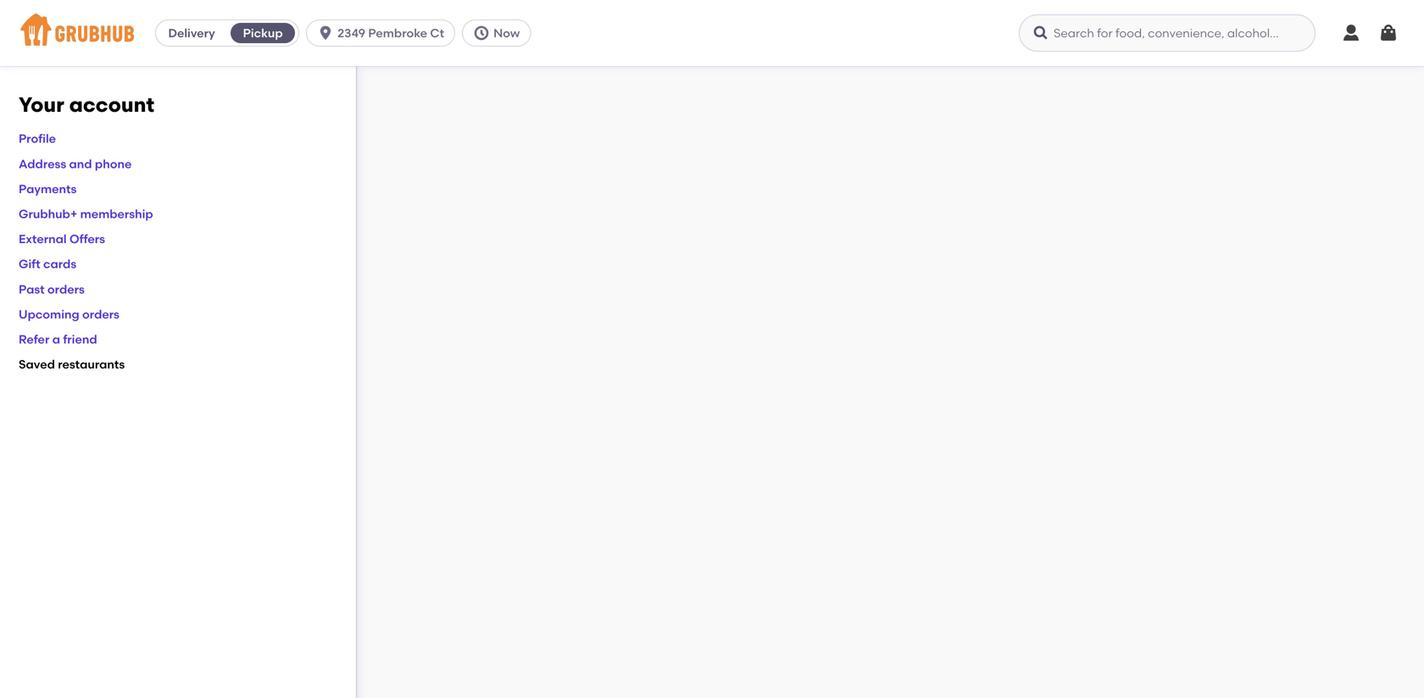 Task type: vqa. For each thing, say whether or not it's contained in the screenshot.
GRUBHUB+ MEMBERSHIP
yes



Task type: describe. For each thing, give the bounding box(es) containing it.
external offers link
[[19, 232, 105, 246]]

account
[[69, 92, 154, 117]]

past
[[19, 282, 45, 297]]

svg image inside 2349 pembroke ct button
[[317, 25, 334, 42]]

orders for upcoming orders
[[82, 307, 119, 322]]

upcoming
[[19, 307, 79, 322]]

pickup button
[[227, 19, 298, 47]]

profile link
[[19, 132, 56, 146]]

gift cards link
[[19, 257, 76, 271]]

grubhub+ membership
[[19, 207, 153, 221]]

friend
[[63, 332, 97, 347]]

pickup
[[243, 26, 283, 40]]

payments link
[[19, 182, 77, 196]]

saved restaurants
[[19, 357, 125, 372]]

pembroke
[[368, 26, 427, 40]]

refer a friend
[[19, 332, 97, 347]]

membership
[[80, 207, 153, 221]]

2349 pembroke ct button
[[306, 19, 462, 47]]

main navigation navigation
[[0, 0, 1424, 66]]

upcoming orders
[[19, 307, 119, 322]]

address
[[19, 157, 66, 171]]

Search for food, convenience, alcohol... search field
[[1019, 14, 1316, 52]]

restaurants
[[58, 357, 125, 372]]

grubhub+ membership link
[[19, 207, 153, 221]]

delivery
[[168, 26, 215, 40]]

past orders link
[[19, 282, 85, 297]]

saved restaurants link
[[19, 357, 125, 372]]

gift cards
[[19, 257, 76, 271]]

a
[[52, 332, 60, 347]]

gift
[[19, 257, 40, 271]]

address and phone
[[19, 157, 132, 171]]

refer
[[19, 332, 49, 347]]



Task type: locate. For each thing, give the bounding box(es) containing it.
orders up upcoming orders link
[[47, 282, 85, 297]]

2349 pembroke ct
[[337, 26, 444, 40]]

delivery button
[[156, 19, 227, 47]]

past orders
[[19, 282, 85, 297]]

offers
[[69, 232, 105, 246]]

svg image
[[473, 25, 490, 42]]

0 vertical spatial orders
[[47, 282, 85, 297]]

2349
[[337, 26, 365, 40]]

profile
[[19, 132, 56, 146]]

external offers
[[19, 232, 105, 246]]

orders up friend
[[82, 307, 119, 322]]

now button
[[462, 19, 538, 47]]

grubhub+
[[19, 207, 77, 221]]

external
[[19, 232, 67, 246]]

orders
[[47, 282, 85, 297], [82, 307, 119, 322]]

and
[[69, 157, 92, 171]]

your
[[19, 92, 64, 117]]

phone
[[95, 157, 132, 171]]

now
[[493, 26, 520, 40]]

ct
[[430, 26, 444, 40]]

cards
[[43, 257, 76, 271]]

address and phone link
[[19, 157, 132, 171]]

saved
[[19, 357, 55, 372]]

upcoming orders link
[[19, 307, 119, 322]]

refer a friend link
[[19, 332, 97, 347]]

1 vertical spatial orders
[[82, 307, 119, 322]]

payments
[[19, 182, 77, 196]]

orders for past orders
[[47, 282, 85, 297]]

svg image
[[1341, 23, 1361, 43], [1378, 23, 1399, 43], [317, 25, 334, 42], [1033, 25, 1049, 42]]

your account
[[19, 92, 154, 117]]



